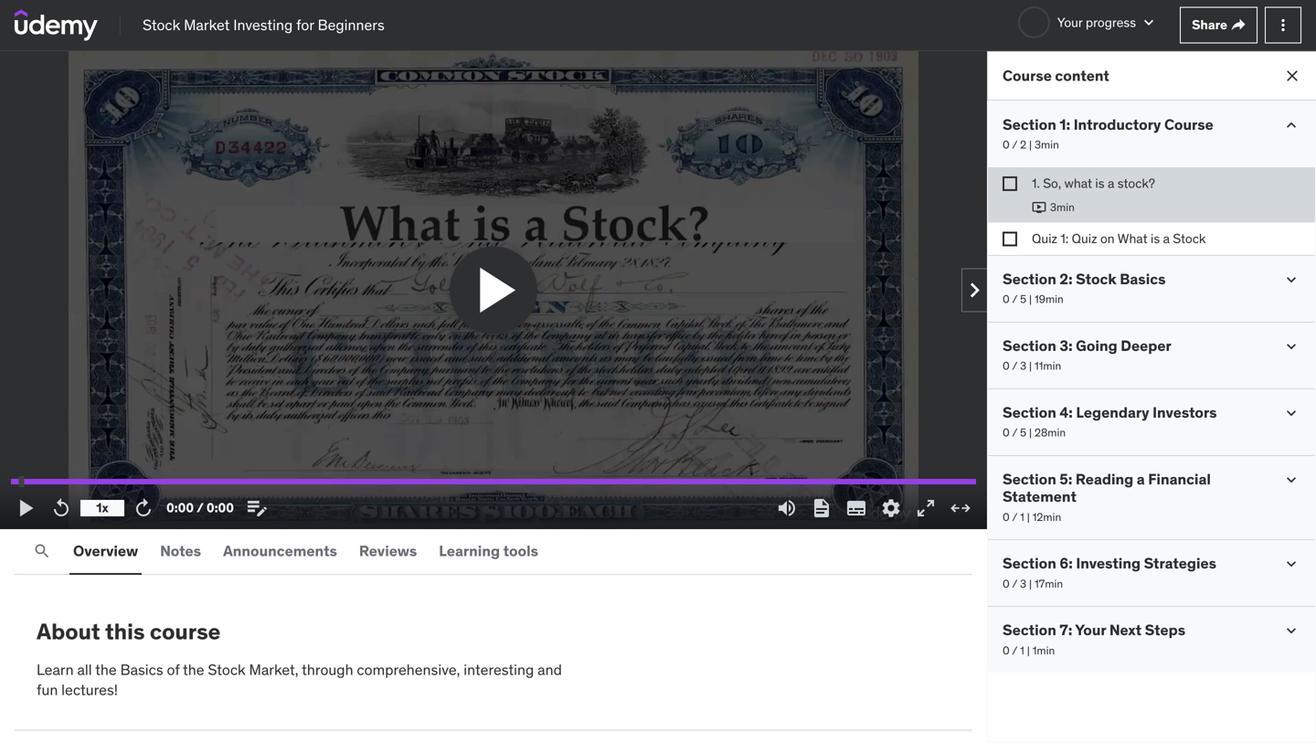 Task type: locate. For each thing, give the bounding box(es) containing it.
0 inside section 1: introductory course 0 / 2 | 3min
[[1003, 138, 1010, 152]]

your
[[1057, 14, 1083, 30], [1075, 621, 1106, 640]]

| inside section 2: stock basics 0 / 5 | 19min
[[1029, 292, 1032, 306]]

3 small image from the top
[[1282, 404, 1301, 422]]

0 vertical spatial 1
[[1020, 510, 1025, 524]]

2 5 from the top
[[1020, 426, 1027, 440]]

section inside section 5: reading a financial statement 0 / 1 | 12min
[[1003, 470, 1057, 489]]

2 small image from the top
[[1282, 337, 1301, 356]]

0 vertical spatial investing
[[233, 15, 293, 34]]

all
[[77, 660, 92, 679]]

the right of
[[183, 660, 204, 679]]

3min
[[1035, 138, 1059, 152], [1050, 200, 1075, 214]]

| for section 3: going deeper
[[1029, 359, 1032, 373]]

0 horizontal spatial 0:00
[[166, 500, 194, 516]]

12min
[[1033, 510, 1061, 524]]

6 0 from the top
[[1003, 577, 1010, 591]]

0 left 11min
[[1003, 359, 1010, 373]]

0 horizontal spatial the
[[95, 660, 117, 679]]

5 0 from the top
[[1003, 510, 1010, 524]]

basics down what
[[1120, 270, 1166, 288]]

course right introductory
[[1164, 115, 1214, 134]]

basics inside learn all the basics of the stock market, through comprehensive, interesting and fun lectures!
[[120, 660, 163, 679]]

play image
[[16, 497, 37, 519]]

small image for section 7: your next steps
[[1282, 622, 1301, 640]]

1: inside section 1: introductory course 0 / 2 | 3min
[[1060, 115, 1071, 134]]

stock left market,
[[208, 660, 246, 679]]

0 vertical spatial 5
[[1020, 292, 1027, 306]]

1 horizontal spatial basics
[[1120, 270, 1166, 288]]

0 vertical spatial your
[[1057, 14, 1083, 30]]

17min
[[1035, 577, 1063, 591]]

xsmall image
[[1231, 18, 1246, 32], [1003, 176, 1017, 191], [1003, 232, 1017, 246]]

section inside section 4: legendary investors 0 / 5 | 28min
[[1003, 403, 1057, 422]]

fun
[[37, 681, 58, 699]]

course content
[[1003, 66, 1110, 85]]

/ down statement
[[1012, 510, 1018, 524]]

1 the from the left
[[95, 660, 117, 679]]

1 1 from the top
[[1020, 510, 1025, 524]]

/ left 28min
[[1012, 426, 1018, 440]]

3 inside the section 3: going deeper 0 / 3 | 11min
[[1020, 359, 1027, 373]]

0 inside section 5: reading a financial statement 0 / 1 | 12min
[[1003, 510, 1010, 524]]

small image
[[1282, 116, 1301, 134], [1282, 337, 1301, 356], [1282, 404, 1301, 422], [1282, 471, 1301, 489]]

0:00 right "forward 5 seconds" icon
[[166, 500, 194, 516]]

1 3 from the top
[[1020, 359, 1027, 373]]

0 horizontal spatial quiz
[[1032, 230, 1058, 247]]

3min right play so, what is a stock? icon
[[1050, 200, 1075, 214]]

a inside section 5: reading a financial statement 0 / 1 | 12min
[[1137, 470, 1145, 489]]

0 horizontal spatial basics
[[120, 660, 163, 679]]

quiz left the on
[[1072, 230, 1097, 247]]

3
[[1020, 359, 1027, 373], [1020, 577, 1027, 591]]

section inside the section 3: going deeper 0 / 3 | 11min
[[1003, 336, 1057, 355]]

a
[[1108, 175, 1115, 191], [1163, 230, 1170, 247], [1137, 470, 1145, 489]]

course inside section 1: introductory course 0 / 2 | 3min
[[1164, 115, 1214, 134]]

1 horizontal spatial course
[[1164, 115, 1214, 134]]

your progress
[[1057, 14, 1136, 30]]

section inside section 6: investing strategies 0 / 3 | 17min
[[1003, 554, 1057, 573]]

0 vertical spatial 3min
[[1035, 138, 1059, 152]]

section up 2
[[1003, 115, 1057, 134]]

reading
[[1076, 470, 1134, 489]]

play so, what is a stock? image
[[1032, 200, 1047, 215]]

1 vertical spatial basics
[[120, 660, 163, 679]]

1 vertical spatial your
[[1075, 621, 1106, 640]]

0 inside section 6: investing strategies 0 / 3 | 17min
[[1003, 577, 1010, 591]]

0 vertical spatial 1:
[[1060, 115, 1071, 134]]

1 vertical spatial 1
[[1020, 643, 1025, 658]]

| inside section 5: reading a financial statement 0 / 1 | 12min
[[1027, 510, 1030, 524]]

stock
[[143, 15, 180, 34], [1173, 230, 1206, 247], [1076, 270, 1117, 288], [208, 660, 246, 679]]

0
[[1003, 138, 1010, 152], [1003, 292, 1010, 306], [1003, 359, 1010, 373], [1003, 426, 1010, 440], [1003, 510, 1010, 524], [1003, 577, 1010, 591], [1003, 643, 1010, 658]]

for
[[296, 15, 314, 34]]

course
[[150, 618, 221, 645]]

section up 1min
[[1003, 621, 1057, 640]]

stock inside learn all the basics of the stock market, through comprehensive, interesting and fun lectures!
[[208, 660, 246, 679]]

1 section from the top
[[1003, 115, 1057, 134]]

/
[[1012, 138, 1018, 152], [1012, 292, 1018, 306], [1012, 359, 1018, 373], [1012, 426, 1018, 440], [196, 500, 204, 516], [1012, 510, 1018, 524], [1012, 577, 1018, 591], [1012, 643, 1018, 658]]

section 7: your next steps button
[[1003, 621, 1186, 640]]

2 0:00 from the left
[[206, 500, 234, 516]]

udemy image
[[15, 10, 98, 41]]

investing for strategies
[[1076, 554, 1141, 573]]

1 horizontal spatial is
[[1151, 230, 1160, 247]]

1 vertical spatial is
[[1151, 230, 1160, 247]]

0 right go to next lecture icon
[[1003, 292, 1010, 306]]

1 horizontal spatial quiz
[[1072, 230, 1097, 247]]

0:00 left the add note image
[[206, 500, 234, 516]]

7 section from the top
[[1003, 621, 1057, 640]]

5 left "19min"
[[1020, 292, 1027, 306]]

section inside section 2: stock basics 0 / 5 | 19min
[[1003, 270, 1057, 288]]

section for section 6: investing strategies
[[1003, 554, 1057, 573]]

section 5: reading a financial statement 0 / 1 | 12min
[[1003, 470, 1211, 524]]

stock market investing for beginners
[[143, 15, 385, 34]]

section inside 'section 7: your next steps 0 / 1 | 1min'
[[1003, 621, 1057, 640]]

3 left 17min
[[1020, 577, 1027, 591]]

0 inside the section 3: going deeper 0 / 3 | 11min
[[1003, 359, 1010, 373]]

/ left 11min
[[1012, 359, 1018, 373]]

small image for section 2: stock basics
[[1282, 271, 1301, 289]]

1 vertical spatial xsmall image
[[1003, 176, 1017, 191]]

section 2: stock basics button
[[1003, 270, 1166, 288]]

rewind 5 seconds image
[[50, 497, 72, 519]]

the right all
[[95, 660, 117, 679]]

0 horizontal spatial is
[[1095, 175, 1105, 191]]

market,
[[249, 660, 299, 679]]

a right what
[[1163, 230, 1170, 247]]

7:
[[1060, 621, 1073, 640]]

statement
[[1003, 487, 1077, 506]]

5
[[1020, 292, 1027, 306], [1020, 426, 1027, 440]]

small image
[[1140, 13, 1158, 32], [1282, 271, 1301, 289], [1282, 555, 1301, 573], [1282, 622, 1301, 640]]

| inside section 6: investing strategies 0 / 3 | 17min
[[1029, 577, 1032, 591]]

1 horizontal spatial investing
[[1076, 554, 1141, 573]]

strategies
[[1144, 554, 1217, 573]]

the
[[95, 660, 117, 679], [183, 660, 204, 679]]

| left "19min"
[[1029, 292, 1032, 306]]

5:
[[1060, 470, 1073, 489]]

0 down statement
[[1003, 510, 1010, 524]]

1 horizontal spatial the
[[183, 660, 204, 679]]

1 left '12min'
[[1020, 510, 1025, 524]]

0 left 1min
[[1003, 643, 1010, 658]]

legendary
[[1076, 403, 1150, 422]]

5 inside section 4: legendary investors 0 / 5 | 28min
[[1020, 426, 1027, 440]]

1 vertical spatial investing
[[1076, 554, 1141, 573]]

19min
[[1035, 292, 1064, 306]]

so,
[[1043, 175, 1061, 191]]

0 vertical spatial 3
[[1020, 359, 1027, 373]]

1: down course content
[[1060, 115, 1071, 134]]

course left content
[[1003, 66, 1052, 85]]

0 inside section 2: stock basics 0 / 5 | 19min
[[1003, 292, 1010, 306]]

stock market investing for beginners link
[[143, 15, 385, 35]]

0 horizontal spatial investing
[[233, 15, 293, 34]]

your right the 7:
[[1075, 621, 1106, 640]]

1 vertical spatial 1:
[[1061, 230, 1069, 247]]

0 vertical spatial xsmall image
[[1231, 18, 1246, 32]]

| left 17min
[[1029, 577, 1032, 591]]

section up 11min
[[1003, 336, 1057, 355]]

investing inside section 6: investing strategies 0 / 3 | 17min
[[1076, 554, 1141, 573]]

5 for section 4: legendary investors
[[1020, 426, 1027, 440]]

next
[[1110, 621, 1142, 640]]

search image
[[33, 542, 51, 560]]

5 left 28min
[[1020, 426, 1027, 440]]

3 0 from the top
[[1003, 359, 1010, 373]]

| inside section 4: legendary investors 0 / 5 | 28min
[[1029, 426, 1032, 440]]

5 section from the top
[[1003, 470, 1057, 489]]

| left 11min
[[1029, 359, 1032, 373]]

financial
[[1148, 470, 1211, 489]]

sidebar element
[[987, 51, 1316, 743]]

| right 2
[[1029, 138, 1032, 152]]

1
[[1020, 510, 1025, 524], [1020, 643, 1025, 658]]

section for section 5: reading a financial statement
[[1003, 470, 1057, 489]]

5 for section 2: stock basics
[[1020, 292, 1027, 306]]

course
[[1003, 66, 1052, 85], [1164, 115, 1214, 134]]

1: for section
[[1060, 115, 1071, 134]]

0 inside section 4: legendary investors 0 / 5 | 28min
[[1003, 426, 1010, 440]]

2 section from the top
[[1003, 270, 1057, 288]]

1: up 2:
[[1061, 230, 1069, 247]]

3min inside section 1: introductory course 0 / 2 | 3min
[[1035, 138, 1059, 152]]

2 vertical spatial a
[[1137, 470, 1145, 489]]

1.
[[1032, 175, 1040, 191]]

stock right 2:
[[1076, 270, 1117, 288]]

interesting
[[464, 660, 534, 679]]

1x button
[[80, 493, 124, 524]]

/ inside 'section 7: your next steps 0 / 1 | 1min'
[[1012, 643, 1018, 658]]

section 3: going deeper 0 / 3 | 11min
[[1003, 336, 1172, 373]]

investing left 'for'
[[233, 15, 293, 34]]

subtitles image
[[846, 497, 867, 519]]

3 for section 3: going deeper
[[1020, 359, 1027, 373]]

small image for section 4: legendary investors
[[1282, 404, 1301, 422]]

section 4: legendary investors 0 / 5 | 28min
[[1003, 403, 1217, 440]]

announcements
[[223, 542, 337, 560]]

| inside section 1: introductory course 0 / 2 | 3min
[[1029, 138, 1032, 152]]

1 inside section 5: reading a financial statement 0 / 1 | 12min
[[1020, 510, 1025, 524]]

4:
[[1060, 403, 1073, 422]]

6 section from the top
[[1003, 554, 1057, 573]]

1 horizontal spatial 0:00
[[206, 500, 234, 516]]

a left the 'stock?'
[[1108, 175, 1115, 191]]

0 inside 'section 7: your next steps 0 / 1 | 1min'
[[1003, 643, 1010, 658]]

quiz
[[1032, 230, 1058, 247], [1072, 230, 1097, 247]]

basics inside section 2: stock basics 0 / 5 | 19min
[[1120, 270, 1166, 288]]

overview button
[[69, 529, 142, 573]]

0 for section 2: stock basics
[[1003, 292, 1010, 306]]

section up 28min
[[1003, 403, 1057, 422]]

1 left 1min
[[1020, 643, 1025, 658]]

1:
[[1060, 115, 1071, 134], [1061, 230, 1069, 247]]

a right reading
[[1137, 470, 1145, 489]]

2 0 from the top
[[1003, 292, 1010, 306]]

4 0 from the top
[[1003, 426, 1010, 440]]

investing for for
[[233, 15, 293, 34]]

investing
[[233, 15, 293, 34], [1076, 554, 1141, 573]]

1 quiz from the left
[[1032, 230, 1058, 247]]

| inside the section 3: going deeper 0 / 3 | 11min
[[1029, 359, 1032, 373]]

play video image
[[468, 261, 527, 319]]

/ left 2
[[1012, 138, 1018, 152]]

is
[[1095, 175, 1105, 191], [1151, 230, 1160, 247]]

0:00
[[166, 500, 194, 516], [206, 500, 234, 516]]

section 6: investing strategies button
[[1003, 554, 1217, 573]]

0 left 28min
[[1003, 426, 1010, 440]]

2 3 from the top
[[1020, 577, 1027, 591]]

2 horizontal spatial a
[[1163, 230, 1170, 247]]

section up "19min"
[[1003, 270, 1057, 288]]

lectures!
[[61, 681, 118, 699]]

close course content sidebar image
[[1283, 67, 1302, 85]]

settings image
[[880, 497, 902, 519]]

/ left 17min
[[1012, 577, 1018, 591]]

4 small image from the top
[[1282, 471, 1301, 489]]

1 vertical spatial 5
[[1020, 426, 1027, 440]]

section up 17min
[[1003, 554, 1057, 573]]

/ inside the section 3: going deeper 0 / 3 | 11min
[[1012, 359, 1018, 373]]

add note image
[[246, 497, 268, 519]]

| left 1min
[[1027, 643, 1030, 658]]

section 5: reading a financial statement button
[[1003, 470, 1268, 506]]

1 small image from the top
[[1282, 116, 1301, 134]]

5 inside section 2: stock basics 0 / 5 | 19min
[[1020, 292, 1027, 306]]

investing right 6:
[[1076, 554, 1141, 573]]

/ left "19min"
[[1012, 292, 1018, 306]]

your left 'progress'
[[1057, 14, 1083, 30]]

section inside section 1: introductory course 0 / 2 | 3min
[[1003, 115, 1057, 134]]

0 left 2
[[1003, 138, 1010, 152]]

notes
[[160, 542, 201, 560]]

1 horizontal spatial a
[[1137, 470, 1145, 489]]

learn all the basics of the stock market, through comprehensive, interesting and fun lectures!
[[37, 660, 562, 699]]

0 for section 6: investing strategies
[[1003, 577, 1010, 591]]

investing inside stock market investing for beginners link
[[233, 15, 293, 34]]

section left 5:
[[1003, 470, 1057, 489]]

3min right 2
[[1035, 138, 1059, 152]]

fullscreen image
[[915, 497, 937, 519]]

11min
[[1035, 359, 1061, 373]]

| inside 'section 7: your next steps 0 / 1 | 1min'
[[1027, 643, 1030, 658]]

section for section 7: your next steps
[[1003, 621, 1057, 640]]

1 vertical spatial 3
[[1020, 577, 1027, 591]]

3 left 11min
[[1020, 359, 1027, 373]]

| for section 6: investing strategies
[[1029, 577, 1032, 591]]

7 0 from the top
[[1003, 643, 1010, 658]]

overview
[[73, 542, 138, 560]]

4 section from the top
[[1003, 403, 1057, 422]]

0 left 17min
[[1003, 577, 1010, 591]]

2 1 from the top
[[1020, 643, 1025, 658]]

|
[[1029, 138, 1032, 152], [1029, 292, 1032, 306], [1029, 359, 1032, 373], [1029, 426, 1032, 440], [1027, 510, 1030, 524], [1029, 577, 1032, 591], [1027, 643, 1030, 658]]

0 vertical spatial a
[[1108, 175, 1115, 191]]

/ left 1min
[[1012, 643, 1018, 658]]

0 vertical spatial basics
[[1120, 270, 1166, 288]]

about this course
[[37, 618, 221, 645]]

1 0 from the top
[[1003, 138, 1010, 152]]

1 5 from the top
[[1020, 292, 1027, 306]]

quiz down play so, what is a stock? icon
[[1032, 230, 1058, 247]]

basics for stock
[[1120, 270, 1166, 288]]

| left '12min'
[[1027, 510, 1030, 524]]

learning tools button
[[435, 529, 542, 573]]

3 inside section 6: investing strategies 0 / 3 | 17min
[[1020, 577, 1027, 591]]

| left 28min
[[1029, 426, 1032, 440]]

3 section from the top
[[1003, 336, 1057, 355]]

0 vertical spatial course
[[1003, 66, 1052, 85]]

1 vertical spatial course
[[1164, 115, 1214, 134]]

1 vertical spatial a
[[1163, 230, 1170, 247]]

deeper
[[1121, 336, 1172, 355]]

about
[[37, 618, 100, 645]]

basics left of
[[120, 660, 163, 679]]

content
[[1055, 66, 1110, 85]]

small image for section 5: reading a financial statement
[[1282, 471, 1301, 489]]



Task type: vqa. For each thing, say whether or not it's contained in the screenshot.
through
yes



Task type: describe. For each thing, give the bounding box(es) containing it.
learning
[[439, 542, 500, 560]]

0 horizontal spatial a
[[1108, 175, 1115, 191]]

section 1: introductory course button
[[1003, 115, 1214, 134]]

0 for section 4: legendary investors
[[1003, 426, 1010, 440]]

section for section 1: introductory course
[[1003, 115, 1057, 134]]

and
[[538, 660, 562, 679]]

section 4: legendary investors button
[[1003, 403, 1217, 422]]

1. so, what is a stock?
[[1032, 175, 1155, 191]]

beginners
[[318, 15, 385, 34]]

transcript in sidebar region image
[[811, 497, 833, 519]]

comprehensive,
[[357, 660, 460, 679]]

tools
[[503, 542, 538, 560]]

/ inside section 5: reading a financial statement 0 / 1 | 12min
[[1012, 510, 1018, 524]]

stock left market
[[143, 15, 180, 34]]

2 the from the left
[[183, 660, 204, 679]]

introductory
[[1074, 115, 1161, 134]]

stock right what
[[1173, 230, 1206, 247]]

share button
[[1180, 7, 1258, 43]]

1 inside 'section 7: your next steps 0 / 1 | 1min'
[[1020, 643, 1025, 658]]

of
[[167, 660, 180, 679]]

section for section 2: stock basics
[[1003, 270, 1057, 288]]

section 6: investing strategies 0 / 3 | 17min
[[1003, 554, 1217, 591]]

progress bar slider
[[11, 471, 976, 493]]

1min
[[1033, 643, 1055, 658]]

section 3: going deeper button
[[1003, 336, 1172, 355]]

going
[[1076, 336, 1118, 355]]

/ inside section 4: legendary investors 0 / 5 | 28min
[[1012, 426, 1018, 440]]

quiz 1: quiz on what is a stock
[[1032, 230, 1206, 247]]

expanded view image
[[950, 497, 972, 519]]

/ inside section 2: stock basics 0 / 5 | 19min
[[1012, 292, 1018, 306]]

stock inside section 2: stock basics 0 / 5 | 19min
[[1076, 270, 1117, 288]]

3:
[[1060, 336, 1073, 355]]

stock?
[[1118, 175, 1155, 191]]

0:00 / 0:00
[[166, 500, 234, 516]]

2
[[1020, 138, 1027, 152]]

2 quiz from the left
[[1072, 230, 1097, 247]]

steps
[[1145, 621, 1186, 640]]

| for section 1: introductory course
[[1029, 138, 1032, 152]]

2 vertical spatial xsmall image
[[1003, 232, 1017, 246]]

market
[[184, 15, 230, 34]]

share
[[1192, 17, 1228, 33]]

0 horizontal spatial course
[[1003, 66, 1052, 85]]

reviews button
[[356, 529, 421, 573]]

this
[[105, 618, 145, 645]]

actions image
[[1274, 16, 1293, 34]]

through
[[302, 660, 353, 679]]

progress
[[1086, 14, 1136, 30]]

what
[[1118, 230, 1148, 247]]

forward 5 seconds image
[[133, 497, 154, 519]]

0 vertical spatial is
[[1095, 175, 1105, 191]]

1: for quiz
[[1061, 230, 1069, 247]]

announcements button
[[219, 529, 341, 573]]

3 for section 6: investing strategies
[[1020, 577, 1027, 591]]

go to next lecture image
[[960, 276, 990, 305]]

small image for section 6: investing strategies
[[1282, 555, 1301, 573]]

small image inside your progress dropdown button
[[1140, 13, 1158, 32]]

1x
[[96, 500, 109, 516]]

basics for the
[[120, 660, 163, 679]]

0 for section 3: going deeper
[[1003, 359, 1010, 373]]

mute image
[[776, 497, 798, 519]]

reviews
[[359, 542, 417, 560]]

notes button
[[156, 529, 205, 573]]

investors
[[1153, 403, 1217, 422]]

/ up notes
[[196, 500, 204, 516]]

small image for section 3: going deeper
[[1282, 337, 1301, 356]]

your progress button
[[1018, 6, 1158, 38]]

section 2: stock basics 0 / 5 | 19min
[[1003, 270, 1166, 306]]

on
[[1101, 230, 1115, 247]]

| for section 4: legendary investors
[[1029, 426, 1032, 440]]

| for section 2: stock basics
[[1029, 292, 1032, 306]]

28min
[[1035, 426, 1066, 440]]

0 for section 1: introductory course
[[1003, 138, 1010, 152]]

1 vertical spatial 3min
[[1050, 200, 1075, 214]]

/ inside section 1: introductory course 0 / 2 | 3min
[[1012, 138, 1018, 152]]

2:
[[1060, 270, 1073, 288]]

section 1: introductory course 0 / 2 | 3min
[[1003, 115, 1214, 152]]

learning tools
[[439, 542, 538, 560]]

small image for section 1: introductory course
[[1282, 116, 1301, 134]]

your inside dropdown button
[[1057, 14, 1083, 30]]

/ inside section 6: investing strategies 0 / 3 | 17min
[[1012, 577, 1018, 591]]

1 0:00 from the left
[[166, 500, 194, 516]]

section for section 4: legendary investors
[[1003, 403, 1057, 422]]

learn
[[37, 660, 74, 679]]

your inside 'section 7: your next steps 0 / 1 | 1min'
[[1075, 621, 1106, 640]]

what
[[1065, 175, 1092, 191]]

xsmall image inside share button
[[1231, 18, 1246, 32]]

section for section 3: going deeper
[[1003, 336, 1057, 355]]

6:
[[1060, 554, 1073, 573]]

section 7: your next steps 0 / 1 | 1min
[[1003, 621, 1186, 658]]



